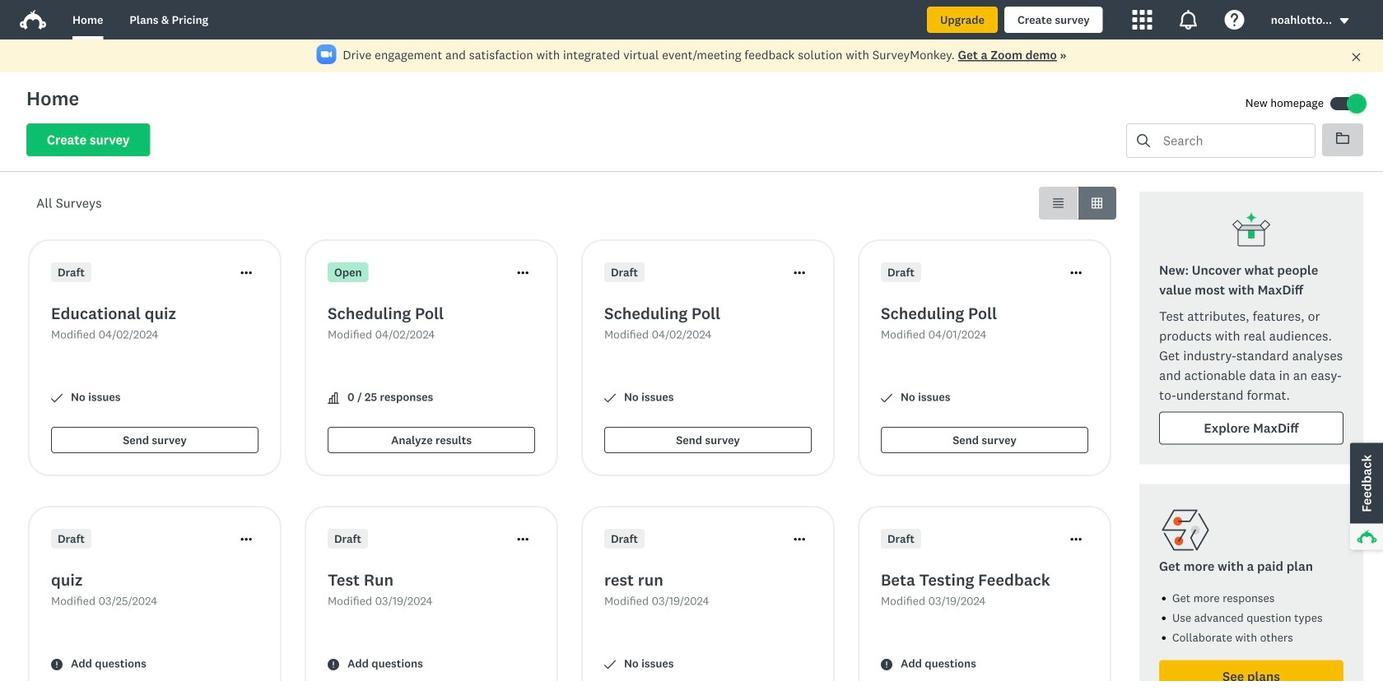 Task type: locate. For each thing, give the bounding box(es) containing it.
brand logo image
[[20, 7, 46, 33], [20, 10, 46, 30]]

1 horizontal spatial warning image
[[328, 660, 339, 671]]

products icon image
[[1133, 10, 1153, 30], [1133, 10, 1153, 30]]

help icon image
[[1225, 10, 1245, 30]]

0 horizontal spatial warning image
[[51, 660, 63, 671]]

dropdown arrow icon image
[[1339, 15, 1351, 27], [1341, 18, 1349, 24]]

1 warning image from the left
[[51, 660, 63, 671]]

2 warning image from the left
[[328, 660, 339, 671]]

group
[[1039, 187, 1117, 220]]

folders image
[[1337, 133, 1350, 144]]

warning image
[[51, 660, 63, 671], [328, 660, 339, 671]]

response count image
[[328, 393, 339, 404], [328, 393, 339, 404]]

max diff icon image
[[1232, 212, 1272, 251]]

no issues image
[[51, 393, 63, 404]]

search image
[[1137, 134, 1150, 147], [1137, 134, 1150, 147]]

no issues image
[[604, 393, 616, 404], [881, 393, 893, 404], [604, 660, 616, 671]]



Task type: describe. For each thing, give the bounding box(es) containing it.
folders image
[[1337, 132, 1350, 145]]

1 brand logo image from the top
[[20, 7, 46, 33]]

Search text field
[[1150, 124, 1315, 157]]

2 brand logo image from the top
[[20, 10, 46, 30]]

warning image
[[881, 660, 893, 671]]

response based pricing icon image
[[1160, 504, 1212, 557]]

notification center icon image
[[1179, 10, 1199, 30]]

x image
[[1351, 52, 1362, 63]]



Task type: vqa. For each thing, say whether or not it's contained in the screenshot.
the Dropdown arrow ICON
no



